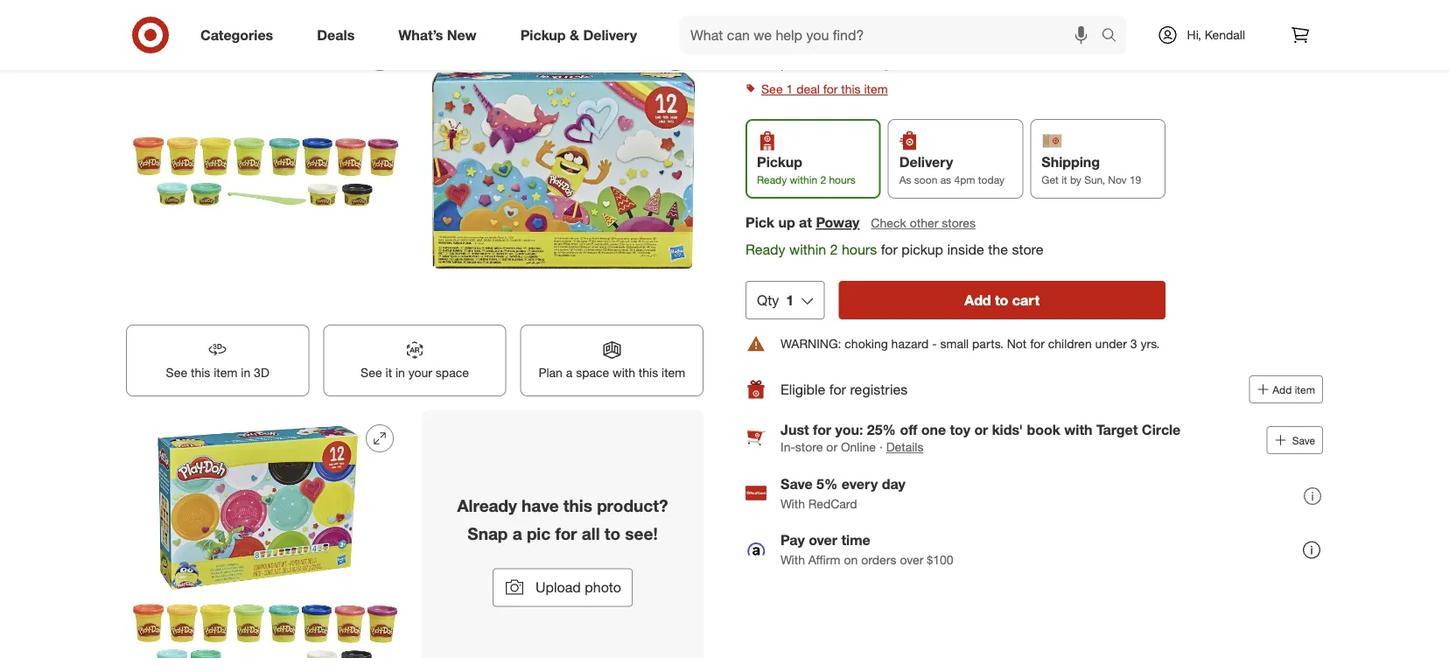 Task type: locate. For each thing, give the bounding box(es) containing it.
0 horizontal spatial a
[[513, 523, 522, 543]]

see left 3d
[[166, 365, 187, 380]]

0 vertical spatial within
[[790, 173, 817, 186]]

when
[[746, 56, 777, 71]]

1 horizontal spatial it
[[1062, 173, 1067, 186]]

search button
[[1094, 16, 1136, 58]]

cart
[[1012, 291, 1040, 308]]

redcard
[[808, 496, 857, 511]]

eligible
[[781, 380, 826, 398]]

in-
[[781, 439, 795, 454]]

0 vertical spatial to
[[995, 291, 1009, 308]]

0 horizontal spatial 2
[[820, 173, 826, 186]]

with
[[781, 496, 805, 511], [781, 552, 805, 567]]

1 horizontal spatial pickup
[[757, 153, 802, 170]]

0 vertical spatial ready
[[757, 173, 787, 186]]

pickup
[[520, 26, 566, 43], [757, 153, 802, 170]]

hi, kendall
[[1187, 27, 1245, 42]]

save inside save 5% every day with redcard
[[781, 475, 813, 493]]

0 horizontal spatial in
[[241, 365, 251, 380]]

snap
[[468, 523, 508, 543]]

over up affirm at the bottom right of the page
[[809, 531, 838, 549]]

1 vertical spatial hours
[[842, 241, 877, 258]]

delivery right &
[[583, 26, 637, 43]]

1 vertical spatial with
[[1064, 421, 1093, 438]]

or right toy at right
[[974, 421, 988, 438]]

for right not
[[1030, 336, 1045, 351]]

in left your
[[396, 365, 405, 380]]

delivery up soon
[[899, 153, 953, 170]]

already
[[457, 495, 517, 516]]

space
[[436, 365, 469, 380], [576, 365, 609, 380]]

kendall
[[1205, 27, 1245, 42]]

1 vertical spatial 1
[[786, 291, 794, 308]]

0 vertical spatial with
[[781, 496, 805, 511]]

0 vertical spatial with
[[613, 365, 635, 380]]

1 within from the top
[[790, 173, 817, 186]]

over left $100
[[900, 552, 924, 567]]

store down just
[[795, 439, 823, 454]]

a left pic
[[513, 523, 522, 543]]

when purchased online
[[746, 56, 875, 71]]

circle
[[1142, 421, 1181, 438]]

0 vertical spatial off
[[855, 38, 867, 52]]

for inside just for you: 25% off one toy or kids' book with target circle in-store or online ∙ details
[[813, 421, 831, 438]]

1 vertical spatial or
[[826, 439, 838, 454]]

pickup & delivery
[[520, 26, 637, 43]]

1 vertical spatial with
[[781, 552, 805, 567]]

$100
[[927, 552, 953, 567]]

0 vertical spatial it
[[1062, 173, 1067, 186]]

see inside button
[[166, 365, 187, 380]]

product?
[[597, 495, 668, 516]]

2 1 from the top
[[786, 291, 794, 308]]

a right plan
[[566, 365, 573, 380]]

1 horizontal spatial space
[[576, 365, 609, 380]]

1 horizontal spatial see
[[361, 365, 382, 380]]

1 horizontal spatial over
[[900, 552, 924, 567]]

1 horizontal spatial off
[[900, 421, 917, 438]]

with down pay
[[781, 552, 805, 567]]

see 1 deal for this item
[[761, 81, 888, 96]]

space right plan
[[576, 365, 609, 380]]

1 vertical spatial a
[[513, 523, 522, 543]]

add up the save "button"
[[1273, 383, 1292, 396]]

24
[[830, 38, 842, 52]]

0 horizontal spatial space
[[436, 365, 469, 380]]

with right plan
[[613, 365, 635, 380]]

see it in your space button
[[323, 325, 506, 396]]

5%
[[817, 475, 838, 493]]

ready up 'pick'
[[757, 173, 787, 186]]

plan
[[539, 365, 563, 380]]

ready inside 'pickup ready within 2 hours'
[[757, 173, 787, 186]]

within down at
[[789, 241, 826, 258]]

2 within from the top
[[789, 241, 826, 258]]

not
[[1007, 336, 1027, 351]]

with right 'book'
[[1064, 421, 1093, 438]]

see left your
[[361, 365, 382, 380]]

for inside already have this product? snap a pic for all to see!
[[555, 523, 577, 543]]

1 in from the left
[[241, 365, 251, 380]]

off up details
[[900, 421, 917, 438]]

see it in your space
[[361, 365, 469, 380]]

2 space from the left
[[576, 365, 609, 380]]

0 vertical spatial store
[[1012, 241, 1044, 258]]

check other stores
[[871, 215, 976, 230]]

online
[[843, 56, 875, 71]]

1 horizontal spatial to
[[995, 291, 1009, 308]]

stores
[[942, 215, 976, 230]]

or
[[974, 421, 988, 438], [826, 439, 838, 454]]

delivery inside delivery as soon as 4pm today
[[899, 153, 953, 170]]

1 horizontal spatial save
[[1292, 433, 1315, 447]]

1 with from the top
[[781, 496, 805, 511]]

0 vertical spatial add
[[965, 291, 991, 308]]

$6.59
[[816, 18, 841, 31]]

1 vertical spatial pickup
[[757, 153, 802, 170]]

1 horizontal spatial delivery
[[899, 153, 953, 170]]

pickup for &
[[520, 26, 566, 43]]

0 horizontal spatial see
[[166, 365, 187, 380]]

0 horizontal spatial with
[[613, 365, 635, 380]]

hours up the poway
[[829, 173, 856, 186]]

it left your
[[386, 365, 392, 380]]

within inside 'pickup ready within 2 hours'
[[790, 173, 817, 186]]

pickup for ready
[[757, 153, 802, 170]]

ready down 'pick'
[[746, 241, 786, 258]]

1 vertical spatial within
[[789, 241, 826, 258]]

with inside pay over time with affirm on orders over $100
[[781, 552, 805, 567]]

small
[[940, 336, 969, 351]]

space inside button
[[576, 365, 609, 380]]

3
[[1131, 336, 1137, 351]]

a inside button
[[566, 365, 573, 380]]

hours down poway "button"
[[842, 241, 877, 258]]

3d
[[254, 365, 269, 380]]

pickup left &
[[520, 26, 566, 43]]

it left the by
[[1062, 173, 1067, 186]]

save left the "5%" at the right of page
[[781, 475, 813, 493]]

1 horizontal spatial in
[[396, 365, 405, 380]]

pick
[[746, 214, 774, 231]]

it
[[1062, 173, 1067, 186], [386, 365, 392, 380]]

you:
[[835, 421, 863, 438]]

1 vertical spatial save
[[781, 475, 813, 493]]

1 space from the left
[[436, 365, 469, 380]]

qty 1
[[757, 291, 794, 308]]

0 vertical spatial 2
[[820, 173, 826, 186]]

store
[[1012, 241, 1044, 258], [795, 439, 823, 454]]

reg
[[798, 18, 813, 31]]

off inside $4.99 reg $6.59 sale save $ 1.60 ( 24 % off
[[855, 38, 867, 52]]

0 horizontal spatial store
[[795, 439, 823, 454]]

it inside shipping get it by sun, nov 19
[[1062, 173, 1067, 186]]

pickup up "up"
[[757, 153, 802, 170]]

0 horizontal spatial delivery
[[583, 26, 637, 43]]

25%
[[867, 421, 896, 438]]

up
[[778, 214, 795, 231]]

2 down poway "button"
[[830, 241, 838, 258]]

space right your
[[436, 365, 469, 380]]

0 horizontal spatial over
[[809, 531, 838, 549]]

this
[[841, 81, 861, 96], [191, 365, 210, 380], [639, 365, 658, 380], [563, 495, 592, 516]]

0 horizontal spatial pickup
[[520, 26, 566, 43]]

to
[[995, 291, 1009, 308], [605, 523, 621, 543]]

1 vertical spatial to
[[605, 523, 621, 543]]

1 horizontal spatial or
[[974, 421, 988, 438]]

qty
[[757, 291, 779, 308]]

0 vertical spatial 1
[[786, 81, 793, 96]]

add to cart button
[[839, 281, 1166, 319]]

for left you:
[[813, 421, 831, 438]]

1 vertical spatial ready
[[746, 241, 786, 258]]

4pm
[[954, 173, 975, 186]]

0 horizontal spatial it
[[386, 365, 392, 380]]

0 horizontal spatial add
[[965, 291, 991, 308]]

1 vertical spatial add
[[1273, 383, 1292, 396]]

delivery as soon as 4pm today
[[899, 153, 1005, 186]]

0 vertical spatial a
[[566, 365, 573, 380]]

%
[[842, 38, 852, 52]]

see for see this item in 3d
[[166, 365, 187, 380]]

-
[[932, 336, 937, 351]]

with up pay
[[781, 496, 805, 511]]

inside
[[947, 241, 984, 258]]

1 horizontal spatial a
[[566, 365, 573, 380]]

see down the when
[[761, 81, 783, 96]]

add for add item
[[1273, 383, 1292, 396]]

2 up the poway
[[820, 173, 826, 186]]

1 for qty
[[786, 291, 794, 308]]

add up warning: choking hazard - small parts. not for children under 3 yrs.
[[965, 291, 991, 308]]

0 horizontal spatial to
[[605, 523, 621, 543]]

save
[[1292, 433, 1315, 447], [781, 475, 813, 493]]

see inside button
[[361, 365, 382, 380]]

details button
[[886, 438, 924, 456]]

save inside "button"
[[1292, 433, 1315, 447]]

hours
[[829, 173, 856, 186], [842, 241, 877, 258]]

0 vertical spatial hours
[[829, 173, 856, 186]]

0 horizontal spatial or
[[826, 439, 838, 454]]

1 horizontal spatial add
[[1273, 383, 1292, 396]]

off right %
[[855, 38, 867, 52]]

in
[[241, 365, 251, 380], [396, 365, 405, 380]]

1 vertical spatial delivery
[[899, 153, 953, 170]]

this inside already have this product? snap a pic for all to see!
[[563, 495, 592, 516]]

(
[[827, 38, 830, 52]]

the
[[988, 241, 1008, 258]]

over
[[809, 531, 838, 549], [900, 552, 924, 567]]

What can we help you find? suggestions appear below search field
[[680, 16, 1106, 54]]

every
[[842, 475, 878, 493]]

1 1 from the top
[[786, 81, 793, 96]]

a
[[566, 365, 573, 380], [513, 523, 522, 543]]

for left all at bottom
[[555, 523, 577, 543]]

0 horizontal spatial save
[[781, 475, 813, 493]]

1 left deal
[[786, 81, 793, 96]]

save for save 5% every day with redcard
[[781, 475, 813, 493]]

in inside see this item in 3d button
[[241, 365, 251, 380]]

ready within 2 hours for pickup inside the store
[[746, 241, 1044, 258]]

to left cart
[[995, 291, 1009, 308]]

pickup inside 'pickup ready within 2 hours'
[[757, 153, 802, 170]]

store right the
[[1012, 241, 1044, 258]]

2 with from the top
[[781, 552, 805, 567]]

2 horizontal spatial see
[[761, 81, 783, 96]]

$4.99
[[746, 9, 795, 33]]

shipping get it by sun, nov 19
[[1042, 153, 1141, 186]]

2
[[820, 173, 826, 186], [830, 241, 838, 258]]

ready
[[757, 173, 787, 186], [746, 241, 786, 258]]

1 vertical spatial store
[[795, 439, 823, 454]]

0 vertical spatial over
[[809, 531, 838, 549]]

it inside button
[[386, 365, 392, 380]]

to right all at bottom
[[605, 523, 621, 543]]

store inside just for you: 25% off one toy or kids' book with target circle in-store or online ∙ details
[[795, 439, 823, 454]]

2 in from the left
[[396, 365, 405, 380]]

1 vertical spatial off
[[900, 421, 917, 438]]

0 vertical spatial pickup
[[520, 26, 566, 43]]

1 right qty
[[786, 291, 794, 308]]

0 vertical spatial save
[[1292, 433, 1315, 447]]

save down add item
[[1292, 433, 1315, 447]]

save
[[774, 38, 796, 52]]

within up pick up at poway
[[790, 173, 817, 186]]

1 horizontal spatial with
[[1064, 421, 1093, 438]]

on
[[844, 552, 858, 567]]

1 horizontal spatial 2
[[830, 241, 838, 258]]

toy
[[950, 421, 971, 438]]

in left 3d
[[241, 365, 251, 380]]

1 vertical spatial it
[[386, 365, 392, 380]]

save for save
[[1292, 433, 1315, 447]]

see!
[[625, 523, 658, 543]]

0 horizontal spatial off
[[855, 38, 867, 52]]

or down you:
[[826, 439, 838, 454]]

see
[[761, 81, 783, 96], [166, 365, 187, 380], [361, 365, 382, 380]]

save button
[[1267, 426, 1323, 454]]

pickup
[[902, 241, 944, 258]]

pickup inside pickup & delivery link
[[520, 26, 566, 43]]



Task type: vqa. For each thing, say whether or not it's contained in the screenshot.
2nd 6:00pm from the bottom
no



Task type: describe. For each thing, give the bounding box(es) containing it.
poway button
[[816, 213, 860, 233]]

upload photo
[[536, 579, 621, 596]]

with inside just for you: 25% off one toy or kids' book with target circle in-store or online ∙ details
[[1064, 421, 1093, 438]]

&
[[570, 26, 579, 43]]

affirm
[[808, 552, 841, 567]]

see 1 deal for this item link
[[746, 77, 1323, 101]]

space inside button
[[436, 365, 469, 380]]

1 vertical spatial 2
[[830, 241, 838, 258]]

soon
[[914, 173, 938, 186]]

today
[[978, 173, 1005, 186]]

registries
[[850, 380, 908, 398]]

what's new link
[[384, 16, 499, 54]]

a inside already have this product? snap a pic for all to see!
[[513, 523, 522, 543]]

hazard
[[891, 336, 929, 351]]

pic
[[527, 523, 551, 543]]

pay
[[781, 531, 805, 549]]

yrs.
[[1141, 336, 1160, 351]]

photo
[[585, 579, 621, 596]]

warning: choking hazard - small parts. not for children under 3 yrs.
[[781, 336, 1160, 351]]

hours inside 'pickup ready within 2 hours'
[[829, 173, 856, 186]]

see for see 1 deal for this item
[[761, 81, 783, 96]]

plan a space with this item button
[[520, 325, 704, 396]]

parts.
[[972, 336, 1004, 351]]

0 vertical spatial delivery
[[583, 26, 637, 43]]

book
[[1027, 421, 1061, 438]]

play-doh bright delights 12-pack, 5 of 6 image
[[126, 410, 408, 658]]

with inside save 5% every day with redcard
[[781, 496, 805, 511]]

add to cart
[[965, 291, 1040, 308]]

children
[[1048, 336, 1092, 351]]

categories link
[[186, 16, 295, 54]]

orders
[[861, 552, 897, 567]]

online
[[841, 439, 876, 454]]

target
[[1097, 421, 1138, 438]]

categories
[[200, 26, 273, 43]]

1 horizontal spatial store
[[1012, 241, 1044, 258]]

2 inside 'pickup ready within 2 hours'
[[820, 173, 826, 186]]

upload photo button
[[493, 568, 633, 607]]

to inside button
[[995, 291, 1009, 308]]

upload
[[536, 579, 581, 596]]

just
[[781, 421, 809, 438]]

as
[[899, 173, 911, 186]]

see this item in 3d
[[166, 365, 269, 380]]

check other stores button
[[870, 213, 977, 233]]

for down check at the right top of page
[[881, 241, 898, 258]]

1 vertical spatial over
[[900, 552, 924, 567]]

for right 'eligible'
[[830, 380, 846, 398]]

all
[[582, 523, 600, 543]]

at
[[799, 214, 812, 231]]

choking
[[845, 336, 888, 351]]

other
[[910, 215, 939, 230]]

in inside see it in your space button
[[396, 365, 405, 380]]

0 vertical spatial or
[[974, 421, 988, 438]]

poway
[[816, 214, 860, 231]]

pay over time with affirm on orders over $100
[[781, 531, 953, 567]]

add item button
[[1249, 375, 1323, 403]]

play-doh bright delights 12-pack, 4 of 6 image
[[422, 29, 704, 311]]

purchased
[[781, 56, 839, 71]]

new
[[447, 26, 477, 43]]

$4.99 reg $6.59 sale save $ 1.60 ( 24 % off
[[746, 9, 867, 52]]

with inside button
[[613, 365, 635, 380]]

1.60
[[804, 38, 824, 52]]

pickup ready within 2 hours
[[757, 153, 856, 186]]

kids'
[[992, 421, 1023, 438]]

time
[[841, 531, 871, 549]]

by
[[1070, 173, 1082, 186]]

add for add to cart
[[965, 291, 991, 308]]

your
[[408, 365, 432, 380]]

sun,
[[1084, 173, 1105, 186]]

off inside just for you: 25% off one toy or kids' book with target circle in-store or online ∙ details
[[900, 421, 917, 438]]

get
[[1042, 173, 1059, 186]]

nov
[[1108, 173, 1127, 186]]

plan a space with this item
[[539, 365, 685, 380]]

1 for see
[[786, 81, 793, 96]]

play-doh bright delights 12-pack, 3 of 6 image
[[126, 29, 408, 311]]

warning:
[[781, 336, 841, 351]]

hi,
[[1187, 27, 1201, 42]]

∙
[[879, 439, 883, 454]]

see for see it in your space
[[361, 365, 382, 380]]

sale
[[746, 37, 771, 52]]

what's
[[398, 26, 443, 43]]

deal
[[797, 81, 820, 96]]

pickup & delivery link
[[506, 16, 659, 54]]

for right deal
[[823, 81, 838, 96]]

see this item in 3d button
[[126, 325, 309, 396]]

details
[[886, 439, 924, 454]]

19
[[1130, 173, 1141, 186]]

$
[[799, 38, 804, 52]]

shipping
[[1042, 153, 1100, 170]]

eligible for registries
[[781, 380, 908, 398]]

add item
[[1273, 383, 1315, 396]]

to inside already have this product? snap a pic for all to see!
[[605, 523, 621, 543]]

pick up at poway
[[746, 214, 860, 231]]

check
[[871, 215, 906, 230]]



